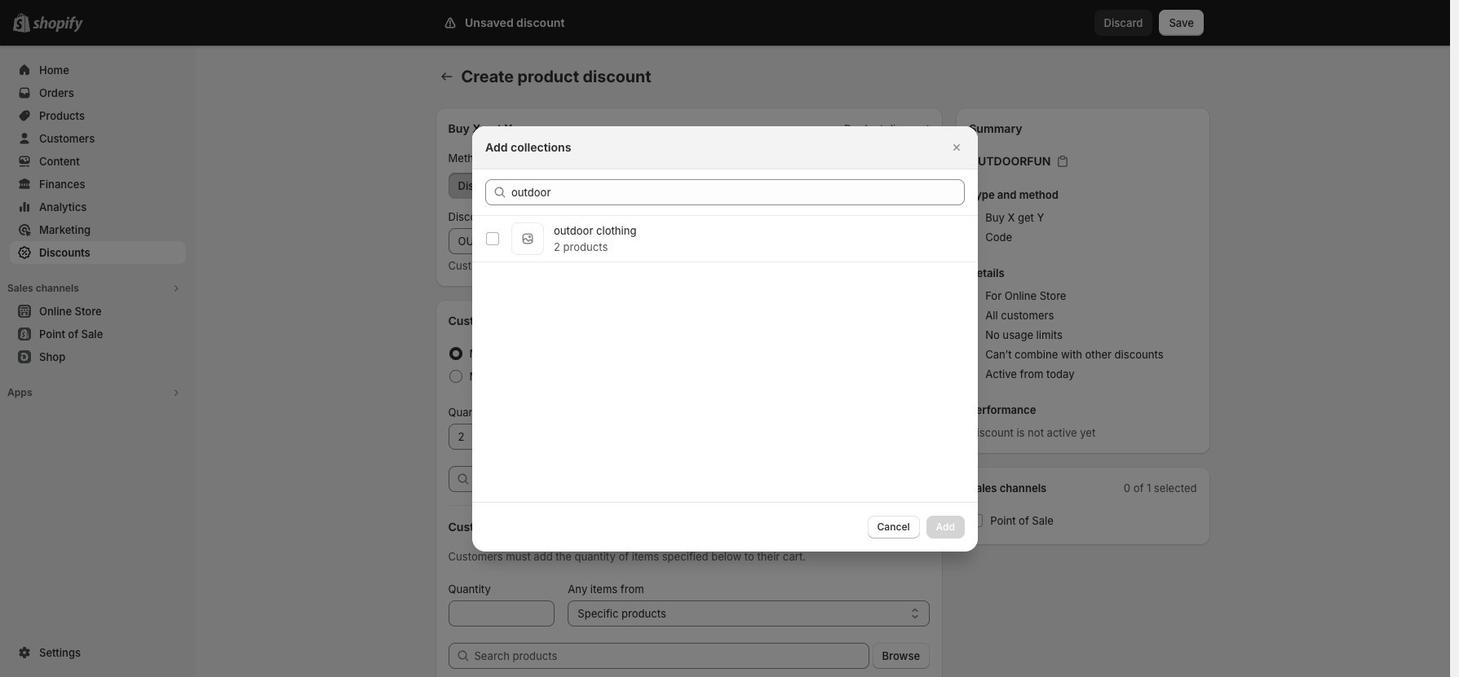 Task type: describe. For each thing, give the bounding box(es) containing it.
shopify image
[[33, 16, 83, 33]]



Task type: locate. For each thing, give the bounding box(es) containing it.
dialog
[[0, 126, 1450, 552]]

Search collections text field
[[511, 179, 965, 205]]



Task type: vqa. For each thing, say whether or not it's contained in the screenshot.
And-
no



